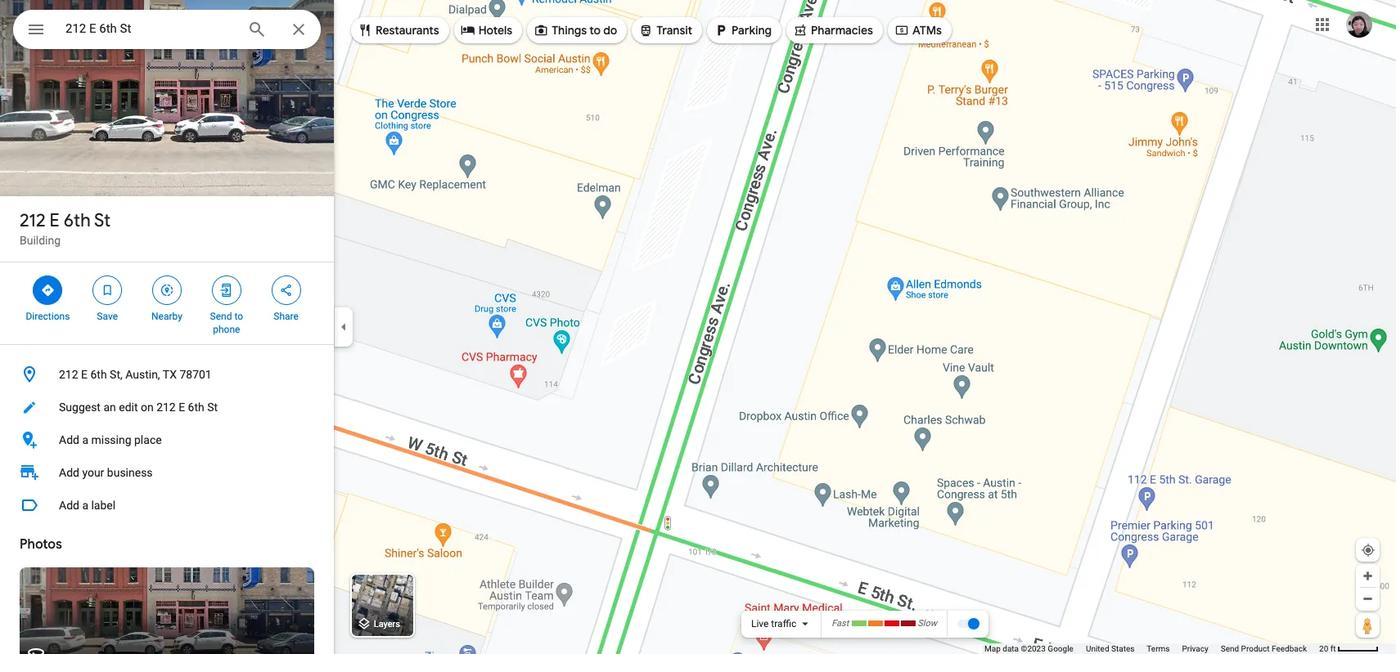 Task type: vqa. For each thing, say whether or not it's contained in the screenshot.
Share
yes



Task type: describe. For each thing, give the bounding box(es) containing it.
2 vertical spatial 6th
[[188, 401, 204, 414]]

united
[[1086, 645, 1110, 654]]

212 for st,
[[59, 368, 78, 381]]

fast
[[832, 619, 849, 630]]

e for st,
[[81, 368, 88, 381]]

 hotels
[[461, 21, 513, 39]]

2 horizontal spatial 212
[[156, 401, 176, 414]]

terms button
[[1147, 644, 1170, 655]]

parking
[[732, 23, 772, 38]]

hotels
[[479, 23, 513, 38]]

212 e 6th st, austin, tx 78701
[[59, 368, 212, 381]]


[[639, 21, 653, 39]]


[[793, 21, 808, 39]]


[[461, 21, 475, 39]]

send product feedback
[[1221, 645, 1307, 654]]

add for add a label
[[59, 499, 79, 512]]

212 e 6th st, austin, tx 78701 button
[[0, 359, 334, 391]]

st inside 212 e 6th st building
[[94, 210, 110, 232]]

send product feedback button
[[1221, 644, 1307, 655]]

photos
[[20, 537, 62, 553]]

add for add a missing place
[[59, 434, 79, 447]]

traffic
[[771, 619, 797, 630]]

st,
[[110, 368, 123, 381]]

show your location image
[[1361, 544, 1376, 558]]

add your business
[[59, 467, 153, 480]]

slow
[[918, 619, 937, 630]]

 parking
[[714, 21, 772, 39]]

actions for 212 e 6th st region
[[0, 263, 334, 345]]


[[534, 21, 549, 39]]

collapse side panel image
[[335, 318, 353, 336]]

none field inside 212 e 6th st field
[[65, 19, 234, 38]]

united states
[[1086, 645, 1135, 654]]

google
[[1048, 645, 1074, 654]]

label
[[91, 499, 116, 512]]

e for st
[[50, 210, 60, 232]]


[[895, 21, 909, 39]]

a for label
[[82, 499, 88, 512]]

atms
[[913, 23, 942, 38]]

layers
[[374, 620, 400, 631]]


[[358, 21, 372, 39]]

send for send to phone
[[210, 311, 232, 323]]


[[219, 282, 234, 300]]


[[100, 282, 115, 300]]

20 ft
[[1320, 645, 1336, 654]]

live traffic
[[751, 619, 797, 630]]

 button
[[13, 10, 59, 52]]

suggest an edit on 212 e 6th st button
[[0, 391, 334, 424]]


[[279, 282, 294, 300]]

place
[[134, 434, 162, 447]]

20
[[1320, 645, 1329, 654]]

20 ft button
[[1320, 645, 1379, 654]]

things
[[552, 23, 587, 38]]

to inside " things to do"
[[590, 23, 601, 38]]

states
[[1112, 645, 1135, 654]]

a for missing
[[82, 434, 88, 447]]

78701
[[180, 368, 212, 381]]

map data ©2023 google
[[985, 645, 1074, 654]]

suggest
[[59, 401, 101, 414]]


[[160, 282, 174, 300]]

live
[[751, 619, 769, 630]]

2 vertical spatial e
[[179, 401, 185, 414]]

share
[[274, 311, 299, 323]]

 search field
[[13, 10, 321, 52]]

your
[[82, 467, 104, 480]]

on
[[141, 401, 154, 414]]

phone
[[213, 324, 240, 336]]

edit
[[119, 401, 138, 414]]



Task type: locate. For each thing, give the bounding box(es) containing it.
to left do
[[590, 23, 601, 38]]

to
[[590, 23, 601, 38], [234, 311, 243, 323]]

0 horizontal spatial 212
[[20, 210, 45, 232]]

1 horizontal spatial st
[[207, 401, 218, 414]]

0 vertical spatial to
[[590, 23, 601, 38]]

nearby
[[151, 311, 182, 323]]


[[26, 18, 46, 41]]

send inside send to phone
[[210, 311, 232, 323]]

0 horizontal spatial send
[[210, 311, 232, 323]]

st
[[94, 210, 110, 232], [207, 401, 218, 414]]

add for add your business
[[59, 467, 79, 480]]

2 vertical spatial add
[[59, 499, 79, 512]]

212 E 6th St field
[[13, 10, 321, 49]]

an
[[103, 401, 116, 414]]

 things to do
[[534, 21, 617, 39]]

directions
[[26, 311, 70, 323]]

add a label
[[59, 499, 116, 512]]

212 inside 212 e 6th st building
[[20, 210, 45, 232]]


[[714, 21, 729, 39]]

live traffic option
[[751, 619, 797, 630]]

st down 78701
[[207, 401, 218, 414]]

212 up suggest
[[59, 368, 78, 381]]

privacy button
[[1182, 644, 1209, 655]]

to inside send to phone
[[234, 311, 243, 323]]

send to phone
[[210, 311, 243, 336]]

0 vertical spatial 212
[[20, 210, 45, 232]]

2 a from the top
[[82, 499, 88, 512]]

©2023
[[1021, 645, 1046, 654]]

data
[[1003, 645, 1019, 654]]

2 vertical spatial 212
[[156, 401, 176, 414]]

restaurants
[[376, 23, 439, 38]]

0 vertical spatial add
[[59, 434, 79, 447]]

1 vertical spatial to
[[234, 311, 243, 323]]

0 vertical spatial 6th
[[64, 210, 91, 232]]

212 for st
[[20, 210, 45, 232]]

0 vertical spatial a
[[82, 434, 88, 447]]

add a label button
[[0, 490, 334, 522]]

suggest an edit on 212 e 6th st
[[59, 401, 218, 414]]

building
[[20, 234, 61, 247]]

do
[[603, 23, 617, 38]]

6th for st
[[64, 210, 91, 232]]

e left the st,
[[81, 368, 88, 381]]

transit
[[657, 23, 693, 38]]

6th for st,
[[90, 368, 107, 381]]

0 horizontal spatial st
[[94, 210, 110, 232]]

zoom out image
[[1362, 593, 1374, 606]]

1 horizontal spatial 212
[[59, 368, 78, 381]]

1 vertical spatial e
[[81, 368, 88, 381]]

1 vertical spatial a
[[82, 499, 88, 512]]

e
[[50, 210, 60, 232], [81, 368, 88, 381], [179, 401, 185, 414]]

1 a from the top
[[82, 434, 88, 447]]

0 vertical spatial st
[[94, 210, 110, 232]]

e up building
[[50, 210, 60, 232]]

1 vertical spatial 6th
[[90, 368, 107, 381]]

save
[[97, 311, 118, 323]]

ft
[[1331, 645, 1336, 654]]

st inside button
[[207, 401, 218, 414]]

e right on
[[179, 401, 185, 414]]

1 vertical spatial 212
[[59, 368, 78, 381]]

st up 
[[94, 210, 110, 232]]

1 horizontal spatial send
[[1221, 645, 1239, 654]]

product
[[1241, 645, 1270, 654]]

footer inside google maps element
[[985, 644, 1320, 655]]

add a missing place button
[[0, 424, 334, 457]]

 transit
[[639, 21, 693, 39]]

add
[[59, 434, 79, 447], [59, 467, 79, 480], [59, 499, 79, 512]]

0 vertical spatial e
[[50, 210, 60, 232]]

business
[[107, 467, 153, 480]]

3 add from the top
[[59, 499, 79, 512]]

add a missing place
[[59, 434, 162, 447]]

1 vertical spatial send
[[1221, 645, 1239, 654]]

 pharmacies
[[793, 21, 873, 39]]

pharmacies
[[811, 23, 873, 38]]


[[40, 282, 55, 300]]

missing
[[91, 434, 131, 447]]

212 e 6th st main content
[[0, 0, 334, 655]]

send
[[210, 311, 232, 323], [1221, 645, 1239, 654]]

united states button
[[1086, 644, 1135, 655]]

0 horizontal spatial e
[[50, 210, 60, 232]]

None field
[[65, 19, 234, 38]]

footer
[[985, 644, 1320, 655]]

0 vertical spatial send
[[210, 311, 232, 323]]

 atms
[[895, 21, 942, 39]]

2 horizontal spatial e
[[179, 401, 185, 414]]

tx
[[163, 368, 177, 381]]

to up phone at left
[[234, 311, 243, 323]]

1 horizontal spatial to
[[590, 23, 601, 38]]

 Show traffic  checkbox
[[957, 618, 980, 631]]

212 up building
[[20, 210, 45, 232]]

1 vertical spatial add
[[59, 467, 79, 480]]

google maps element
[[0, 0, 1396, 655]]

terms
[[1147, 645, 1170, 654]]

212 e 6th st building
[[20, 210, 110, 247]]

zoom in image
[[1362, 571, 1374, 583]]

add left label
[[59, 499, 79, 512]]

send left the product
[[1221, 645, 1239, 654]]

6th
[[64, 210, 91, 232], [90, 368, 107, 381], [188, 401, 204, 414]]

map
[[985, 645, 1001, 654]]

1 vertical spatial st
[[207, 401, 218, 414]]

send for send product feedback
[[1221, 645, 1239, 654]]

add left your
[[59, 467, 79, 480]]

privacy
[[1182, 645, 1209, 654]]

0 horizontal spatial to
[[234, 311, 243, 323]]

1 horizontal spatial e
[[81, 368, 88, 381]]

add your business link
[[0, 457, 334, 490]]

google account: michele murakami  
(michele.murakami@adept.ai) image
[[1347, 11, 1373, 37]]

212 right on
[[156, 401, 176, 414]]

e inside 212 e 6th st building
[[50, 210, 60, 232]]

show street view coverage image
[[1356, 614, 1380, 638]]

 restaurants
[[358, 21, 439, 39]]

6th inside 212 e 6th st building
[[64, 210, 91, 232]]

a left label
[[82, 499, 88, 512]]

send up phone at left
[[210, 311, 232, 323]]

a
[[82, 434, 88, 447], [82, 499, 88, 512]]

feedback
[[1272, 645, 1307, 654]]

add down suggest
[[59, 434, 79, 447]]

send inside button
[[1221, 645, 1239, 654]]

footer containing map data ©2023 google
[[985, 644, 1320, 655]]

austin,
[[125, 368, 160, 381]]

a left 'missing'
[[82, 434, 88, 447]]

212
[[20, 210, 45, 232], [59, 368, 78, 381], [156, 401, 176, 414]]

2 add from the top
[[59, 467, 79, 480]]

1 add from the top
[[59, 434, 79, 447]]



